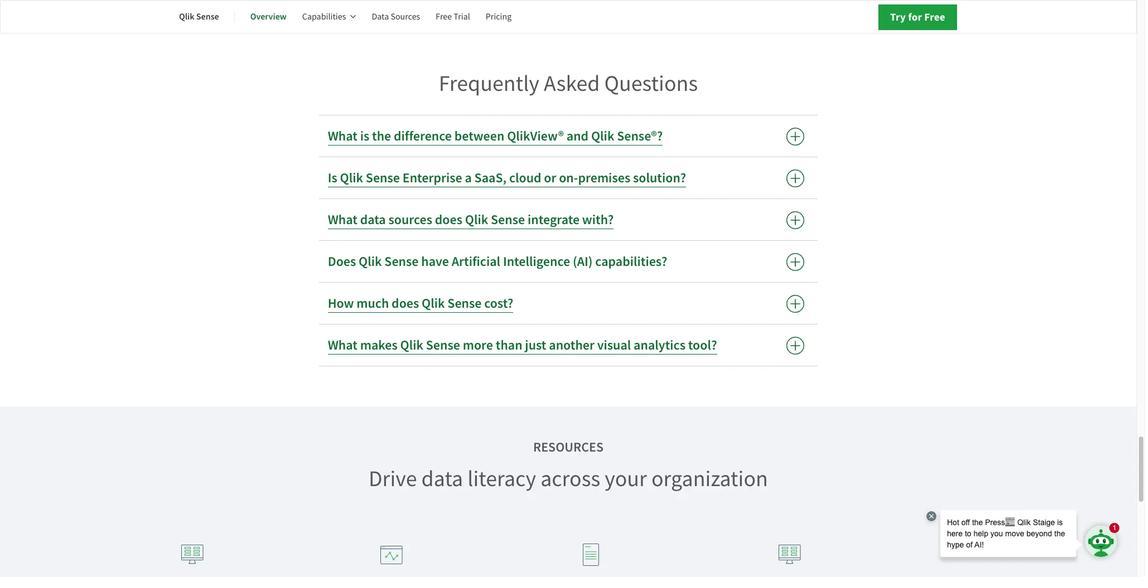 Task type: locate. For each thing, give the bounding box(es) containing it.
0 horizontal spatial does
[[392, 295, 419, 313]]

data
[[360, 211, 386, 229], [422, 465, 463, 494]]

what inside "dropdown button"
[[328, 337, 358, 355]]

another
[[549, 337, 595, 355]]

try for free link
[[879, 4, 958, 30]]

2 what from the top
[[328, 211, 358, 229]]

is qlik sense enterprise a saas, cloud or on-premises solution? button
[[319, 158, 819, 199]]

or
[[544, 169, 557, 187]]

qlik inside dropdown button
[[592, 127, 615, 145]]

capabilities link
[[302, 3, 356, 30]]

menu bar
[[179, 3, 528, 30]]

qlik sense link
[[179, 3, 219, 30]]

qlik sense
[[179, 11, 219, 22]]

does right "sources"
[[435, 211, 463, 229]]

premises
[[579, 169, 631, 187]]

data right drive
[[422, 465, 463, 494]]

1 horizontal spatial does
[[435, 211, 463, 229]]

1 horizontal spatial free
[[925, 10, 946, 24]]

artificial
[[452, 253, 501, 271]]

sense
[[196, 11, 219, 22], [366, 169, 400, 187], [491, 211, 525, 229], [385, 253, 419, 271], [448, 295, 482, 313], [426, 337, 460, 355]]

1 horizontal spatial data
[[422, 465, 463, 494]]

does
[[435, 211, 463, 229], [392, 295, 419, 313]]

qlik inside menu bar
[[179, 11, 195, 22]]

literacy
[[468, 465, 537, 494]]

on-
[[559, 169, 579, 187]]

difference
[[394, 127, 452, 145]]

1 vertical spatial what
[[328, 211, 358, 229]]

does qlik sense have artificial intelligence (ai) capabilities? button
[[319, 241, 819, 283]]

pricing
[[486, 11, 512, 22]]

sense inside menu bar
[[196, 11, 219, 22]]

(ai)
[[573, 253, 593, 271]]

1 vertical spatial does
[[392, 295, 419, 313]]

organization
[[652, 465, 769, 494]]

visual
[[598, 337, 632, 355]]

qlikview®
[[507, 127, 564, 145]]

0 vertical spatial data
[[360, 211, 386, 229]]

data for drive
[[422, 465, 463, 494]]

saas,
[[475, 169, 507, 187]]

data sources link
[[372, 3, 420, 30]]

what left is
[[328, 127, 358, 145]]

analytics
[[634, 337, 686, 355]]

what inside dropdown button
[[328, 127, 358, 145]]

free right for
[[925, 10, 946, 24]]

2 vertical spatial what
[[328, 337, 358, 355]]

1 vertical spatial data
[[422, 465, 463, 494]]

across
[[541, 465, 601, 494]]

is
[[360, 127, 370, 145]]

1 what from the top
[[328, 127, 358, 145]]

data for what
[[360, 211, 386, 229]]

drive
[[369, 465, 417, 494]]

solution?
[[634, 169, 687, 187]]

qlik inside 'dropdown button'
[[340, 169, 363, 187]]

qlik
[[179, 11, 195, 22], [592, 127, 615, 145], [340, 169, 363, 187], [465, 211, 489, 229], [359, 253, 382, 271], [422, 295, 445, 313], [401, 337, 424, 355]]

the
[[372, 127, 391, 145]]

what left makes
[[328, 337, 358, 355]]

with?
[[583, 211, 614, 229]]

free trial
[[436, 11, 470, 22]]

frequently
[[439, 69, 540, 98]]

data left "sources"
[[360, 211, 386, 229]]

more
[[463, 337, 493, 355]]

try
[[891, 10, 907, 24]]

what inside dropdown button
[[328, 211, 358, 229]]

free left trial
[[436, 11, 452, 22]]

3 what from the top
[[328, 337, 358, 355]]

trial
[[454, 11, 470, 22]]

data inside what data sources does qlik sense integrate with? dropdown button
[[360, 211, 386, 229]]

try for free
[[891, 10, 946, 24]]

overview link
[[250, 3, 287, 30]]

does right much
[[392, 295, 419, 313]]

0 vertical spatial what
[[328, 127, 358, 145]]

how
[[328, 295, 354, 313]]

what data sources does qlik sense integrate with?
[[328, 211, 614, 229]]

what up does
[[328, 211, 358, 229]]

enterprise
[[403, 169, 463, 187]]

frequently asked questions
[[439, 69, 698, 98]]

have
[[422, 253, 449, 271]]

0 horizontal spatial data
[[360, 211, 386, 229]]

much
[[357, 295, 389, 313]]

what
[[328, 127, 358, 145], [328, 211, 358, 229], [328, 337, 358, 355]]

free
[[925, 10, 946, 24], [436, 11, 452, 22]]

0 horizontal spatial free
[[436, 11, 452, 22]]

capabilities?
[[596, 253, 668, 271]]

what data sources does qlik sense integrate with? button
[[319, 199, 819, 241]]



Task type: describe. For each thing, give the bounding box(es) containing it.
overview
[[250, 11, 287, 22]]

0 vertical spatial does
[[435, 211, 463, 229]]

drive data literacy across your organization
[[369, 465, 769, 494]]

tool?
[[689, 337, 718, 355]]

than
[[496, 337, 523, 355]]

does qlik sense have artificial intelligence (ai) capabilities?
[[328, 253, 668, 271]]

intelligence
[[503, 253, 571, 271]]

cloud
[[510, 169, 542, 187]]

does
[[328, 253, 356, 271]]

is
[[328, 169, 338, 187]]

asked
[[544, 69, 600, 98]]

what is the difference between qlikview® and qlik sense®?
[[328, 127, 663, 145]]

menu bar containing qlik sense
[[179, 3, 528, 30]]

sense®?
[[617, 127, 663, 145]]

resources
[[534, 439, 604, 457]]

what is the difference between qlikview® and qlik sense®? button
[[319, 116, 819, 157]]

what for what data sources does qlik sense integrate with?
[[328, 211, 358, 229]]

capabilities
[[302, 11, 346, 22]]

sense inside 'dropdown button'
[[366, 169, 400, 187]]

your
[[605, 465, 647, 494]]

how much does qlik sense cost? button
[[319, 283, 819, 325]]

questions
[[605, 69, 698, 98]]

how much does qlik sense cost?
[[328, 295, 514, 313]]

free trial link
[[436, 3, 470, 30]]

and
[[567, 127, 589, 145]]

what for what is the difference between qlikview® and qlik sense®?
[[328, 127, 358, 145]]

what makes qlik sense more than just another visual analytics tool? button
[[319, 325, 819, 366]]

what makes qlik sense more than just another visual analytics tool?
[[328, 337, 718, 355]]

for
[[909, 10, 923, 24]]

between
[[455, 127, 505, 145]]

free inside "link"
[[436, 11, 452, 22]]

makes
[[360, 337, 398, 355]]

pricing link
[[486, 3, 512, 30]]

sources
[[391, 11, 420, 22]]

sources
[[389, 211, 433, 229]]

data sources
[[372, 11, 420, 22]]

integrate
[[528, 211, 580, 229]]

a
[[465, 169, 472, 187]]

just
[[525, 337, 547, 355]]

is qlik sense enterprise a saas, cloud or on-premises solution?
[[328, 169, 687, 187]]

what for what makes qlik sense more than just another visual analytics tool?
[[328, 337, 358, 355]]

cost?
[[485, 295, 514, 313]]

data
[[372, 11, 389, 22]]



Task type: vqa. For each thing, say whether or not it's contained in the screenshot.
first WHAT from the bottom of the page
yes



